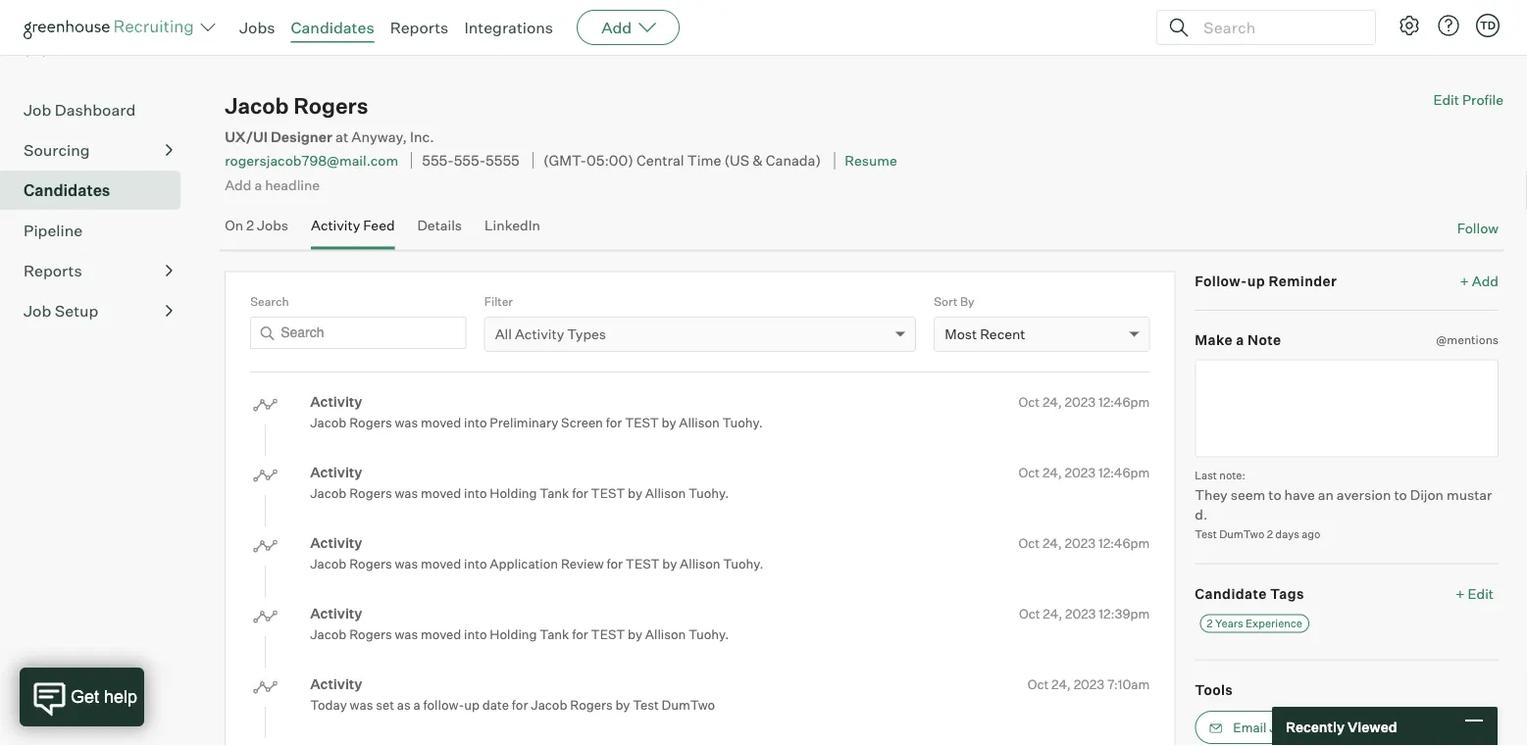 Task type: locate. For each thing, give the bounding box(es) containing it.
2 left years
[[1207, 617, 1213, 630]]

2 horizontal spatial a
[[1236, 332, 1245, 349]]

for right date
[[512, 698, 528, 713]]

canada)
[[766, 152, 821, 169]]

0 vertical spatial up
[[1248, 272, 1266, 290]]

+ for + edit
[[1456, 585, 1465, 602]]

jacob rogers was moved into holding tank for test by allison tuohy. up application
[[310, 486, 729, 501]]

jacob rogers was moved into preliminary screen for test by allison tuohy.
[[310, 415, 763, 431]]

types
[[567, 326, 606, 343]]

sort by
[[934, 294, 975, 309]]

edit profile
[[1434, 91, 1504, 109]]

reports link
[[390, 18, 449, 37], [24, 259, 173, 283]]

4 moved from the top
[[421, 627, 461, 643]]

reports link down pipeline link
[[24, 259, 173, 283]]

tuohy.
[[723, 415, 763, 431], [689, 486, 729, 501], [723, 556, 764, 572], [689, 627, 729, 643]]

candidates link up pipeline link
[[24, 179, 173, 202]]

0 horizontal spatial dumtwo
[[662, 698, 715, 713]]

test
[[625, 415, 659, 431], [591, 486, 625, 501], [626, 556, 660, 572], [591, 627, 625, 643]]

job up sourcing
[[24, 100, 51, 120]]

activity
[[311, 217, 360, 234], [515, 326, 564, 343], [310, 394, 362, 411], [310, 464, 362, 481], [310, 535, 362, 552], [310, 605, 362, 623], [310, 676, 362, 693]]

0 vertical spatial 2
[[246, 217, 254, 234]]

0 vertical spatial add
[[602, 18, 632, 37]]

1 555- from the left
[[422, 152, 454, 169]]

2 horizontal spatial 2
[[1267, 528, 1273, 541]]

1 horizontal spatial dumtwo
[[1220, 528, 1265, 541]]

Search text field
[[1199, 13, 1358, 42], [250, 317, 466, 349]]

edit profile link
[[1434, 91, 1504, 109]]

for
[[606, 415, 622, 431], [572, 486, 588, 501], [607, 556, 623, 572], [572, 627, 588, 643], [512, 698, 528, 713]]

(19)
[[24, 41, 48, 59]]

holding up today was set as a follow-up date for jacob rogers by test dumtwo
[[490, 627, 537, 643]]

for right "screen"
[[606, 415, 622, 431]]

rogers inside jacob rogers ux/ui designer at anyway, inc.
[[293, 92, 368, 119]]

setup
[[55, 301, 98, 321]]

follow
[[1458, 220, 1499, 237]]

555- up details
[[454, 152, 486, 169]]

holding up application
[[490, 486, 537, 501]]

test right review at the left bottom
[[626, 556, 660, 572]]

2 vertical spatial add
[[1472, 272, 1499, 290]]

1 oct 24, 2023 12:46pm from the top
[[1019, 394, 1150, 410]]

oct
[[1019, 394, 1040, 410], [1019, 465, 1040, 480], [1019, 535, 1040, 551], [1019, 606, 1040, 622], [1028, 677, 1049, 692]]

edit
[[1434, 91, 1460, 109], [1468, 585, 1494, 602]]

1 vertical spatial candidates
[[24, 181, 110, 200]]

inc.
[[410, 128, 434, 145]]

1 vertical spatial reports link
[[24, 259, 173, 283]]

2 years experience link
[[1200, 615, 1310, 633]]

into left "preliminary"
[[464, 415, 487, 431]]

0 vertical spatial test
[[1195, 528, 1217, 541]]

rogersjacob798@mail.com
[[225, 152, 398, 169]]

2 vertical spatial oct 24, 2023 12:46pm
[[1019, 535, 1150, 551]]

details
[[417, 217, 462, 234]]

tank for oct 24, 2023 12:46pm
[[540, 486, 569, 501]]

0 horizontal spatial add
[[225, 176, 251, 193]]

jacob inside jacob rogers ux/ui designer at anyway, inc.
[[225, 92, 289, 119]]

dashboard
[[55, 100, 136, 120]]

most
[[945, 326, 977, 343]]

05:00)
[[587, 152, 634, 169]]

0 vertical spatial 12:46pm
[[1099, 394, 1150, 410]]

3 oct 24, 2023 12:46pm from the top
[[1019, 535, 1150, 551]]

1 horizontal spatial candidates link
[[291, 18, 374, 37]]

1 jacob rogers was moved into holding tank for test by allison tuohy. from the top
[[310, 486, 729, 501]]

1 vertical spatial +
[[1456, 585, 1465, 602]]

1 vertical spatial test
[[633, 698, 659, 713]]

2 holding from the top
[[490, 627, 537, 643]]

job for job setup
[[24, 301, 51, 321]]

up left date
[[464, 698, 480, 713]]

all
[[495, 326, 512, 343]]

2 tank from the top
[[540, 627, 569, 643]]

0 horizontal spatial a
[[254, 176, 262, 193]]

None text field
[[1195, 360, 1499, 458]]

experience
[[1246, 617, 1303, 630]]

an
[[1318, 486, 1334, 503]]

test right "screen"
[[625, 415, 659, 431]]

2 vertical spatial 12:46pm
[[1099, 535, 1150, 551]]

rogersjacob798@mail.com link
[[225, 152, 398, 169]]

add
[[602, 18, 632, 37], [225, 176, 251, 193], [1472, 272, 1499, 290]]

12:46pm for jacob rogers was moved into application review for test by allison tuohy.
[[1099, 535, 1150, 551]]

most recent option
[[945, 326, 1026, 343]]

0 vertical spatial reports
[[390, 18, 449, 37]]

1 job from the top
[[24, 100, 51, 120]]

candidates inside 'link'
[[24, 181, 110, 200]]

1 vertical spatial up
[[464, 698, 480, 713]]

oct 24, 2023 12:46pm for jacob rogers was moved into holding tank for test by allison tuohy.
[[1019, 465, 1150, 480]]

recently viewed
[[1286, 718, 1398, 736]]

to left dijon
[[1395, 486, 1408, 503]]

2023
[[1065, 394, 1096, 410], [1065, 465, 1096, 480], [1065, 535, 1096, 551], [1065, 606, 1096, 622], [1074, 677, 1105, 692]]

0 horizontal spatial edit
[[1434, 91, 1460, 109]]

0 horizontal spatial to
[[1269, 486, 1282, 503]]

holding for oct 24, 2023 12:46pm
[[490, 486, 537, 501]]

1 horizontal spatial candidates
[[291, 18, 374, 37]]

1 vertical spatial jacob rogers was moved into holding tank for test by allison tuohy.
[[310, 627, 729, 643]]

tank
[[540, 486, 569, 501], [540, 627, 569, 643]]

(us
[[724, 152, 750, 169]]

by
[[662, 415, 676, 431], [628, 486, 643, 501], [663, 556, 677, 572], [628, 627, 643, 643], [616, 698, 630, 713]]

d.
[[1195, 506, 1208, 523]]

configure image
[[1398, 14, 1422, 37]]

moved
[[421, 415, 461, 431], [421, 486, 461, 501], [421, 556, 461, 572], [421, 627, 461, 643]]

add inside add popup button
[[602, 18, 632, 37]]

1 vertical spatial search text field
[[250, 317, 466, 349]]

+ add
[[1460, 272, 1499, 290]]

jacob rogers was moved into holding tank for test by allison tuohy. for oct 24, 2023 12:39pm
[[310, 627, 729, 643]]

4 into from the top
[[464, 627, 487, 643]]

oct 24, 2023 12:39pm
[[1019, 606, 1150, 622]]

0 vertical spatial a
[[254, 176, 262, 193]]

0 vertical spatial search text field
[[1199, 13, 1358, 42]]

reports left integrations
[[390, 18, 449, 37]]

1 vertical spatial tank
[[540, 627, 569, 643]]

1 vertical spatial jobs
[[257, 217, 289, 234]]

test for by
[[633, 698, 659, 713]]

1 to from the left
[[1269, 486, 1282, 503]]

1 vertical spatial dumtwo
[[662, 698, 715, 713]]

follow-up reminder
[[1195, 272, 1337, 290]]

oct 24, 2023 12:46pm for jacob rogers was moved into application review for test by allison tuohy.
[[1019, 535, 1150, 551]]

2 right on
[[246, 217, 254, 234]]

they
[[1195, 486, 1228, 503]]

days
[[1276, 528, 1300, 541]]

jacob inside tools email jacob
[[1270, 720, 1306, 736]]

0 vertical spatial dumtwo
[[1220, 528, 1265, 541]]

2 inside last note: they seem to have an aversion to dijon mustar d. test dumtwo               2 days               ago
[[1267, 528, 1273, 541]]

linkedin
[[485, 217, 540, 234]]

0 vertical spatial candidates link
[[291, 18, 374, 37]]

candidates down sourcing
[[24, 181, 110, 200]]

1 horizontal spatial reports link
[[390, 18, 449, 37]]

0 horizontal spatial candidates
[[24, 181, 110, 200]]

for down "screen"
[[572, 486, 588, 501]]

reports down pipeline
[[24, 261, 82, 281]]

test inside last note: they seem to have an aversion to dijon mustar d. test dumtwo               2 days               ago
[[1195, 528, 1217, 541]]

1 vertical spatial reports
[[24, 261, 82, 281]]

central
[[637, 152, 684, 169]]

1 holding from the top
[[490, 486, 537, 501]]

for right review at the left bottom
[[607, 556, 623, 572]]

add inside + add link
[[1472, 272, 1499, 290]]

0 horizontal spatial reports
[[24, 261, 82, 281]]

1 horizontal spatial reports
[[390, 18, 449, 37]]

reports
[[390, 18, 449, 37], [24, 261, 82, 281]]

1 vertical spatial job
[[24, 301, 51, 321]]

+
[[1460, 272, 1469, 290], [1456, 585, 1465, 602]]

2 left days
[[1267, 528, 1273, 541]]

candidate tags
[[1195, 585, 1305, 602]]

1 horizontal spatial search text field
[[1199, 13, 1358, 42]]

1 horizontal spatial test
[[1195, 528, 1217, 541]]

into left application
[[464, 556, 487, 572]]

1 vertical spatial holding
[[490, 627, 537, 643]]

0 vertical spatial oct 24, 2023 12:46pm
[[1019, 394, 1150, 410]]

to left have
[[1269, 486, 1282, 503]]

0 vertical spatial job
[[24, 100, 51, 120]]

+ for + add
[[1460, 272, 1469, 290]]

0 vertical spatial candidates
[[291, 18, 374, 37]]

add for add
[[602, 18, 632, 37]]

2 inside "link"
[[246, 217, 254, 234]]

12:46pm for jacob rogers was moved into holding tank for test by allison tuohy.
[[1099, 465, 1150, 480]]

note:
[[1220, 469, 1246, 482]]

reports link left integrations
[[390, 18, 449, 37]]

1 12:46pm from the top
[[1099, 394, 1150, 410]]

2 555- from the left
[[454, 152, 486, 169]]

a
[[254, 176, 262, 193], [1236, 332, 1245, 349], [414, 698, 421, 713]]

2 job from the top
[[24, 301, 51, 321]]

1 vertical spatial oct 24, 2023 12:46pm
[[1019, 465, 1150, 480]]

holding
[[490, 486, 537, 501], [490, 627, 537, 643]]

jacob rogers was moved into holding tank for test by allison tuohy. down application
[[310, 627, 729, 643]]

feed
[[363, 217, 395, 234]]

greenhouse recruiting image
[[24, 16, 200, 39]]

0 vertical spatial holding
[[490, 486, 537, 501]]

into up date
[[464, 627, 487, 643]]

candidates link right jobs link
[[291, 18, 374, 37]]

2 horizontal spatial add
[[1472, 272, 1499, 290]]

0 vertical spatial +
[[1460, 272, 1469, 290]]

a left the "headline"
[[254, 176, 262, 193]]

a right as
[[414, 698, 421, 713]]

2 moved from the top
[[421, 486, 461, 501]]

1 tank from the top
[[540, 486, 569, 501]]

as
[[397, 698, 411, 713]]

candidates right jobs link
[[291, 18, 374, 37]]

dumtwo inside last note: they seem to have an aversion to dijon mustar d. test dumtwo               2 days               ago
[[1220, 528, 1265, 541]]

integrations link
[[464, 18, 553, 37]]

1 vertical spatial add
[[225, 176, 251, 193]]

to
[[1269, 486, 1282, 503], [1395, 486, 1408, 503]]

1 horizontal spatial add
[[602, 18, 632, 37]]

sourcing link
[[24, 139, 173, 162]]

tank down jacob rogers was moved into application review for test by allison tuohy.
[[540, 627, 569, 643]]

1 horizontal spatial to
[[1395, 486, 1408, 503]]

job left setup
[[24, 301, 51, 321]]

555-
[[422, 152, 454, 169], [454, 152, 486, 169]]

jobs
[[239, 18, 275, 37], [257, 217, 289, 234]]

2 oct 24, 2023 12:46pm from the top
[[1019, 465, 1150, 480]]

candidates
[[291, 18, 374, 37], [24, 181, 110, 200]]

test
[[1195, 528, 1217, 541], [633, 698, 659, 713]]

into
[[464, 415, 487, 431], [464, 486, 487, 501], [464, 556, 487, 572], [464, 627, 487, 643]]

1 horizontal spatial up
[[1248, 272, 1266, 290]]

jacob rogers ux/ui designer at anyway, inc.
[[225, 92, 434, 145]]

1 horizontal spatial edit
[[1468, 585, 1494, 602]]

job setup link
[[24, 299, 173, 323]]

0 vertical spatial jacob rogers was moved into holding tank for test by allison tuohy.
[[310, 486, 729, 501]]

1 vertical spatial candidates link
[[24, 179, 173, 202]]

tank up jacob rogers was moved into application review for test by allison tuohy.
[[540, 486, 569, 501]]

2 vertical spatial a
[[414, 698, 421, 713]]

into down the jacob rogers was moved into preliminary screen for test by allison tuohy.
[[464, 486, 487, 501]]

up left reminder
[[1248, 272, 1266, 290]]

+ add link
[[1460, 271, 1499, 291]]

have
[[1285, 486, 1315, 503]]

3 12:46pm from the top
[[1099, 535, 1150, 551]]

1 into from the top
[[464, 415, 487, 431]]

at
[[336, 128, 349, 145]]

was
[[395, 415, 418, 431], [395, 486, 418, 501], [395, 556, 418, 572], [395, 627, 418, 643], [350, 698, 373, 713]]

0 vertical spatial tank
[[540, 486, 569, 501]]

1 vertical spatial 12:46pm
[[1099, 465, 1150, 480]]

1 vertical spatial 2
[[1267, 528, 1273, 541]]

0 vertical spatial jobs
[[239, 18, 275, 37]]

a left note
[[1236, 332, 1245, 349]]

2 12:46pm from the top
[[1099, 465, 1150, 480]]

0 horizontal spatial 2
[[246, 217, 254, 234]]

1 vertical spatial a
[[1236, 332, 1245, 349]]

time
[[687, 152, 721, 169]]

2 jacob rogers was moved into holding tank for test by allison tuohy. from the top
[[310, 627, 729, 643]]

555- down inc.
[[422, 152, 454, 169]]

1 vertical spatial edit
[[1468, 585, 1494, 602]]

0 horizontal spatial test
[[633, 698, 659, 713]]

oct 24, 2023 12:46pm
[[1019, 394, 1150, 410], [1019, 465, 1150, 480], [1019, 535, 1150, 551]]

2 vertical spatial 2
[[1207, 617, 1213, 630]]



Task type: describe. For each thing, give the bounding box(es) containing it.
test down review at the left bottom
[[591, 627, 625, 643]]

recent
[[980, 326, 1026, 343]]

test up review at the left bottom
[[591, 486, 625, 501]]

555-555-5555
[[422, 152, 520, 169]]

search
[[250, 294, 289, 309]]

1 horizontal spatial 2
[[1207, 617, 1213, 630]]

dijon
[[1411, 486, 1444, 503]]

headline
[[265, 176, 320, 193]]

jacob rogers was moved into application review for test by allison tuohy.
[[310, 556, 764, 572]]

jobs inside "link"
[[257, 217, 289, 234]]

+ edit
[[1456, 585, 1494, 602]]

candidate
[[1195, 585, 1267, 602]]

add a headline
[[225, 176, 320, 193]]

activity feed
[[311, 217, 395, 234]]

0 vertical spatial edit
[[1434, 91, 1460, 109]]

most recent
[[945, 326, 1026, 343]]

tools
[[1195, 681, 1233, 699]]

all activity types
[[495, 326, 606, 343]]

holding for oct 24, 2023 12:39pm
[[490, 627, 537, 643]]

email
[[1234, 720, 1267, 736]]

profile
[[1463, 91, 1504, 109]]

job dashboard link
[[24, 98, 173, 122]]

on
[[225, 217, 243, 234]]

2 into from the top
[[464, 486, 487, 501]]

0 horizontal spatial up
[[464, 698, 480, 713]]

a for make
[[1236, 332, 1245, 349]]

@mentions
[[1437, 333, 1499, 347]]

mustar
[[1447, 486, 1493, 503]]

ux/ui
[[225, 128, 268, 145]]

follow-
[[423, 698, 464, 713]]

screen
[[561, 415, 603, 431]]

0 horizontal spatial candidates link
[[24, 179, 173, 202]]

make a note
[[1195, 332, 1282, 349]]

designer
[[271, 128, 333, 145]]

last
[[1195, 469, 1217, 482]]

note
[[1248, 332, 1282, 349]]

0 vertical spatial reports link
[[390, 18, 449, 37]]

job dashboard
[[24, 100, 136, 120]]

@mentions link
[[1437, 331, 1499, 350]]

td
[[1480, 19, 1496, 32]]

(gmt-
[[543, 152, 587, 169]]

for down review at the left bottom
[[572, 627, 588, 643]]

linkedin link
[[485, 217, 540, 246]]

1 moved from the top
[[421, 415, 461, 431]]

5555
[[486, 152, 520, 169]]

dumtwo for by
[[662, 698, 715, 713]]

jacob rogers was moved into holding tank for test by allison tuohy. for oct 24, 2023 12:46pm
[[310, 486, 729, 501]]

add for add a headline
[[225, 176, 251, 193]]

3 moved from the top
[[421, 556, 461, 572]]

reminder
[[1269, 272, 1337, 290]]

edit inside + edit link
[[1468, 585, 1494, 602]]

sort
[[934, 294, 958, 309]]

0 horizontal spatial reports link
[[24, 259, 173, 283]]

td button
[[1477, 14, 1500, 37]]

dumtwo for d.
[[1220, 528, 1265, 541]]

preliminary
[[490, 415, 559, 431]]

a for add
[[254, 176, 262, 193]]

2 to from the left
[[1395, 486, 1408, 503]]

application
[[490, 556, 558, 572]]

resume
[[845, 152, 897, 169]]

set
[[376, 698, 394, 713]]

activity feed link
[[311, 217, 395, 246]]

7:10am
[[1108, 677, 1150, 692]]

pipeline
[[24, 221, 83, 241]]

review
[[561, 556, 604, 572]]

by
[[960, 294, 975, 309]]

aversion
[[1337, 486, 1392, 503]]

recently
[[1286, 718, 1345, 736]]

filter
[[484, 294, 513, 309]]

years
[[1216, 617, 1244, 630]]

resume link
[[845, 152, 897, 169]]

tags
[[1271, 585, 1305, 602]]

2 years experience
[[1207, 617, 1303, 630]]

seem
[[1231, 486, 1266, 503]]

make
[[1195, 332, 1233, 349]]

email jacob button
[[1195, 711, 1417, 745]]

add button
[[577, 10, 680, 45]]

sourcing
[[24, 140, 90, 160]]

integrations
[[464, 18, 553, 37]]

follow-
[[1195, 272, 1248, 290]]

0 horizontal spatial search text field
[[250, 317, 466, 349]]

on 2 jobs
[[225, 217, 289, 234]]

pipeline link
[[24, 219, 173, 243]]

tools email jacob
[[1195, 681, 1306, 736]]

12:39pm
[[1099, 606, 1150, 622]]

ago
[[1302, 528, 1321, 541]]

&
[[753, 152, 763, 169]]

3 into from the top
[[464, 556, 487, 572]]

details link
[[417, 217, 462, 246]]

jobs link
[[239, 18, 275, 37]]

oct 24, 2023 12:46pm for jacob rogers was moved into preliminary screen for test by allison tuohy.
[[1019, 394, 1150, 410]]

on 2 jobs link
[[225, 217, 289, 246]]

oct 24, 2023 7:10am
[[1028, 677, 1150, 692]]

12:46pm for jacob rogers was moved into preliminary screen for test by allison tuohy.
[[1099, 394, 1150, 410]]

1 horizontal spatial a
[[414, 698, 421, 713]]

today
[[310, 698, 347, 713]]

viewed
[[1348, 718, 1398, 736]]

(gmt-05:00) central time (us & canada)
[[543, 152, 821, 169]]

tank for oct 24, 2023 12:39pm
[[540, 627, 569, 643]]

td button
[[1473, 10, 1504, 41]]

test for d.
[[1195, 528, 1217, 541]]

anyway,
[[352, 128, 407, 145]]

job for job dashboard
[[24, 100, 51, 120]]



Task type: vqa. For each thing, say whether or not it's contained in the screenshot.
equal for Created
no



